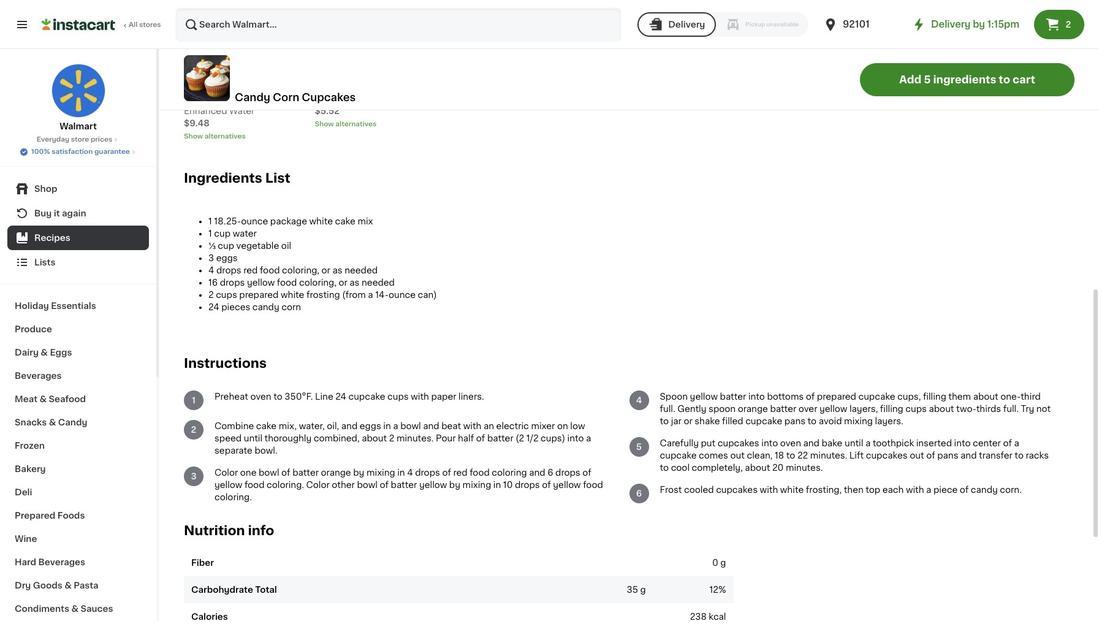 Task type: describe. For each thing, give the bounding box(es) containing it.
avoid
[[819, 417, 843, 426]]

center
[[974, 439, 1002, 448]]

0 vertical spatial color
[[215, 469, 238, 477]]

batter up spoon
[[721, 393, 747, 401]]

vegetable inside ⅓ cup vegetable oil wesson vegetable oil $5.52 show alternatives
[[343, 82, 387, 91]]

1/2
[[527, 434, 539, 443]]

try
[[1022, 405, 1035, 413]]

color one bowl of batter orange by mixing in 4 drops of red food coloring and 6 drops of yellow food coloring. color other bowl of batter yellow by mixing in 10 drops of yellow food coloring.
[[215, 469, 604, 502]]

1 vertical spatial minutes.
[[811, 451, 848, 460]]

lift
[[850, 451, 865, 460]]

carbohydrate total
[[191, 586, 277, 594]]

holiday
[[15, 302, 49, 310]]

instacart logo image
[[42, 17, 115, 32]]

eggs inside combine cake mix, water, oil, and eggs in a bowl and beat with an electric mixer on low speed until thoroughly combined, about 2 minutes. pour half of batter (2 1/2 cups) into a separate bowl.
[[360, 422, 381, 431]]

100%
[[31, 148, 50, 155]]

(2
[[516, 434, 525, 443]]

gently
[[678, 405, 707, 413]]

a right cups) at the bottom
[[587, 434, 592, 443]]

of down pour
[[443, 469, 451, 477]]

100% satisfaction guarantee
[[31, 148, 130, 155]]

1 inside '1 cup water lifewtr water enhanced water $9.48 show alternatives'
[[184, 82, 188, 91]]

and up 22 at bottom right
[[804, 439, 820, 448]]

dry
[[15, 582, 31, 590]]

layers,
[[850, 405, 879, 413]]

clean,
[[748, 451, 773, 460]]

cupcake inside carefully put cupcakes into oven and bake until a toothpick inserted into center of a cupcake comes out clean, 18 to 22 minutes. lift cupcakes out of pans and transfer to racks to cool completely, about 20 minutes.
[[660, 451, 697, 460]]

guarantee
[[94, 148, 130, 155]]

& for meat
[[40, 395, 47, 404]]

prepared inside 1 18.25-ounce package white cake mix 1 cup water ⅓ cup vegetable oil 3 eggs 4 drops red food coloring, or as needed 16 drops yellow food coloring, or as needed 2 cups prepared white frosting (from a 14-ounce can) 24 pieces candy corn
[[239, 291, 279, 299]]

of down "inserted" in the right of the page
[[927, 451, 936, 460]]

and down center
[[961, 451, 978, 460]]

to left cool
[[660, 464, 669, 472]]

1 vertical spatial candy
[[972, 486, 999, 494]]

candy inside snacks & candy link
[[58, 418, 87, 427]]

prices
[[91, 136, 112, 143]]

delivery by 1:15pm link
[[912, 17, 1020, 32]]

a down preheat oven to 350°f. line 24 cupcake cups with paper liners.
[[393, 422, 399, 431]]

0 horizontal spatial oven
[[251, 393, 272, 401]]

comes
[[699, 451, 729, 460]]

prepared foods link
[[7, 504, 149, 528]]

22
[[798, 451, 809, 460]]

drops right 16
[[220, 278, 245, 287]]

drops down pour
[[415, 469, 440, 477]]

wine
[[15, 535, 37, 544]]

transfer
[[980, 451, 1013, 460]]

0 vertical spatial ounce
[[241, 217, 268, 226]]

about inside combine cake mix, water, oil, and eggs in a bowl and beat with an electric mixer on low speed until thoroughly combined, about 2 minutes. pour half of batter (2 1/2 cups) into a separate bowl.
[[362, 434, 387, 443]]

coloring
[[492, 469, 527, 477]]

0 horizontal spatial or
[[322, 266, 331, 275]]

1 cup water lifewtr water enhanced water $9.48 show alternatives
[[184, 82, 255, 140]]

1 vertical spatial water
[[229, 107, 255, 115]]

1 horizontal spatial 6
[[637, 489, 642, 498]]

2 vertical spatial bowl
[[357, 481, 378, 489]]

to left racks
[[1016, 451, 1024, 460]]

delivery by 1:15pm
[[932, 20, 1020, 29]]

white for 1
[[310, 217, 333, 226]]

16
[[209, 278, 218, 287]]

carefully
[[660, 439, 699, 448]]

speed
[[215, 434, 242, 443]]

show alternatives button for vegetable
[[315, 120, 421, 129]]

oil,
[[327, 422, 339, 431]]

a left toothpick at the bottom right of page
[[866, 439, 871, 448]]

food down package
[[260, 266, 280, 275]]

combined,
[[314, 434, 360, 443]]

pieces
[[222, 303, 250, 312]]

1 full. from the left
[[660, 405, 676, 413]]

water inside '1 cup water lifewtr water enhanced water $9.48 show alternatives'
[[209, 82, 234, 91]]

then
[[845, 486, 864, 494]]

and up pour
[[423, 422, 440, 431]]

cupcake up the 'layers,'
[[859, 393, 896, 401]]

0 vertical spatial candy
[[235, 92, 270, 102]]

3 inside 1 18.25-ounce package white cake mix 1 cup water ⅓ cup vegetable oil 3 eggs 4 drops red food coloring, or as needed 16 drops yellow food coloring, or as needed 2 cups prepared white frosting (from a 14-ounce can) 24 pieces candy corn
[[209, 254, 214, 262]]

92101 button
[[824, 7, 898, 42]]

delivery for delivery by 1:15pm
[[932, 20, 971, 29]]

a right center
[[1015, 439, 1020, 448]]

to left 350°f.
[[274, 393, 283, 401]]

2 button
[[1035, 10, 1085, 39]]

2 out from the left
[[911, 451, 925, 460]]

to down over
[[808, 417, 817, 426]]

cupcake right line on the bottom left of page
[[349, 393, 386, 401]]

2 vertical spatial by
[[450, 481, 461, 489]]

oil
[[397, 94, 409, 103]]

1 out from the left
[[731, 451, 745, 460]]

vegetable
[[352, 94, 395, 103]]

of down low
[[583, 469, 592, 477]]

enhanced
[[184, 107, 227, 115]]

delivery for delivery
[[669, 20, 706, 29]]

layers.
[[876, 417, 904, 426]]

product group containing ⅓ cup vegetable oil
[[315, 0, 421, 129]]

kcal
[[709, 613, 727, 621]]

food down one
[[245, 481, 265, 489]]

1 up 16
[[209, 229, 212, 238]]

0 vertical spatial water
[[225, 94, 250, 103]]

spoon
[[660, 393, 688, 401]]

35
[[627, 586, 639, 594]]

bakery
[[15, 465, 46, 474]]

corn
[[282, 303, 301, 312]]

preheat oven to 350°f. line 24 cupcake cups with paper liners.
[[215, 393, 485, 401]]

of right piece
[[961, 486, 970, 494]]

1 right decrement quantity image
[[235, 59, 239, 67]]

1 horizontal spatial or
[[339, 278, 348, 287]]

and right oil,
[[342, 422, 358, 431]]

bowl inside combine cake mix, water, oil, and eggs in a bowl and beat with an electric mixer on low speed until thoroughly combined, about 2 minutes. pour half of batter (2 1/2 cups) into a separate bowl.
[[401, 422, 421, 431]]

inserted
[[917, 439, 953, 448]]

beverages link
[[7, 364, 149, 388]]

1 left 18.25-
[[209, 217, 212, 226]]

to left jar
[[660, 417, 669, 426]]

sauces
[[81, 605, 113, 613]]

candy corn cupcakes
[[235, 92, 356, 102]]

Search field
[[177, 9, 621, 40]]

into up 18
[[762, 439, 779, 448]]

store
[[71, 136, 89, 143]]

yellow down cups) at the bottom
[[554, 481, 581, 489]]

1 horizontal spatial color
[[306, 481, 330, 489]]

info
[[248, 525, 274, 538]]

spoon
[[709, 405, 736, 413]]

of right other
[[380, 481, 389, 489]]

batter down thoroughly
[[293, 469, 319, 477]]

or inside spoon yellow batter into bottoms of prepared cupcake cups, filling them about one-third full. gently spoon orange batter over yellow layers, filling cups about two-thirds full. try not to jar or shake filled cupcake pans to avoid mixing layers.
[[684, 417, 693, 426]]

0 horizontal spatial coloring.
[[215, 493, 252, 502]]

eggs inside 1 18.25-ounce package white cake mix 1 cup water ⅓ cup vegetable oil 3 eggs 4 drops red food coloring, or as needed 16 drops yellow food coloring, or as needed 2 cups prepared white frosting (from a 14-ounce can) 24 pieces candy corn
[[216, 254, 238, 262]]

and inside color one bowl of batter orange by mixing in 4 drops of red food coloring and 6 drops of yellow food coloring. color other bowl of batter yellow by mixing in 10 drops of yellow food coloring.
[[530, 469, 546, 477]]

separate
[[215, 447, 253, 455]]

bake
[[822, 439, 843, 448]]

yellow inside 1 18.25-ounce package white cake mix 1 cup water ⅓ cup vegetable oil 3 eggs 4 drops red food coloring, or as needed 16 drops yellow food coloring, or as needed 2 cups prepared white frosting (from a 14-ounce can) 24 pieces candy corn
[[247, 278, 275, 287]]

product group containing 1
[[184, 0, 290, 142]]

hard beverages link
[[7, 551, 149, 574]]

meat & seafood link
[[7, 388, 149, 411]]

0 vertical spatial needed
[[345, 266, 378, 275]]

can)
[[418, 291, 437, 299]]

dry goods & pasta
[[15, 582, 99, 590]]

over
[[799, 405, 818, 413]]

drops right '10'
[[515, 481, 540, 489]]

food left coloring
[[470, 469, 490, 477]]

0 vertical spatial beverages
[[15, 372, 62, 380]]

lists
[[34, 258, 55, 267]]

0 horizontal spatial white
[[281, 291, 305, 299]]

red inside color one bowl of batter orange by mixing in 4 drops of red food coloring and 6 drops of yellow food coloring. color other bowl of batter yellow by mixing in 10 drops of yellow food coloring.
[[454, 469, 468, 477]]

one
[[240, 469, 257, 477]]

ingredients
[[184, 172, 263, 185]]

g for 0 g
[[721, 559, 727, 567]]

pans inside spoon yellow batter into bottoms of prepared cupcake cups, filling them about one-third full. gently spoon orange batter over yellow layers, filling cups about two-thirds full. try not to jar or shake filled cupcake pans to avoid mixing layers.
[[785, 417, 806, 426]]

2 vertical spatial minutes.
[[786, 464, 824, 472]]

1 horizontal spatial cups
[[388, 393, 409, 401]]

1 vertical spatial cupcakes
[[867, 451, 908, 460]]

$5.52
[[315, 107, 340, 115]]

instructions
[[184, 357, 267, 370]]

decrement quantity image
[[189, 56, 204, 70]]

corn.
[[1001, 486, 1023, 494]]

carbohydrate
[[191, 586, 253, 594]]

18.25-
[[214, 217, 241, 226]]

g for 35 g
[[641, 586, 646, 594]]

0 horizontal spatial as
[[333, 266, 343, 275]]

half
[[458, 434, 474, 443]]

1 vertical spatial as
[[350, 278, 360, 287]]

all stores link
[[42, 7, 162, 42]]

again
[[62, 209, 86, 218]]

of down thoroughly
[[282, 469, 291, 477]]

0
[[713, 559, 719, 567]]

& inside dry goods & pasta link
[[65, 582, 72, 590]]

about down them
[[930, 405, 955, 413]]

snacks & candy
[[15, 418, 87, 427]]

0 vertical spatial filling
[[924, 393, 947, 401]]

1 vertical spatial 24
[[336, 393, 347, 401]]

show for $9.48
[[184, 133, 203, 140]]

of right '10'
[[542, 481, 551, 489]]

2 inside 1 18.25-ounce package white cake mix 1 cup water ⅓ cup vegetable oil 3 eggs 4 drops red food coloring, or as needed 16 drops yellow food coloring, or as needed 2 cups prepared white frosting (from a 14-ounce can) 24 pieces candy corn
[[209, 291, 214, 299]]

racks
[[1027, 451, 1050, 460]]

batter down combine cake mix, water, oil, and eggs in a bowl and beat with an electric mixer on low speed until thoroughly combined, about 2 minutes. pour half of batter (2 1/2 cups) into a separate bowl.
[[391, 481, 417, 489]]

combine cake mix, water, oil, and eggs in a bowl and beat with an electric mixer on low speed until thoroughly combined, about 2 minutes. pour half of batter (2 1/2 cups) into a separate bowl.
[[215, 422, 592, 455]]

meat & seafood
[[15, 395, 86, 404]]

drops up 16
[[217, 266, 241, 275]]

snacks & candy link
[[7, 411, 149, 434]]

hard
[[15, 558, 36, 567]]

1 horizontal spatial in
[[398, 469, 405, 477]]

shop link
[[7, 177, 149, 201]]

piece
[[934, 486, 958, 494]]

cake inside combine cake mix, water, oil, and eggs in a bowl and beat with an electric mixer on low speed until thoroughly combined, about 2 minutes. pour half of batter (2 1/2 cups) into a separate bowl.
[[256, 422, 277, 431]]

92101
[[844, 20, 870, 29]]

35 g
[[627, 586, 646, 594]]

2 horizontal spatial by
[[974, 20, 986, 29]]

0 vertical spatial coloring.
[[267, 481, 304, 489]]

show for $5.52
[[315, 121, 334, 128]]

drops down cups) at the bottom
[[556, 469, 581, 477]]

paper
[[432, 393, 457, 401]]



Task type: locate. For each thing, give the bounding box(es) containing it.
a left 14-
[[368, 291, 373, 299]]

produce
[[15, 325, 52, 334]]

yellow up gently
[[691, 393, 718, 401]]

nutrition info
[[184, 525, 274, 538]]

into inside combine cake mix, water, oil, and eggs in a bowl and beat with an electric mixer on low speed until thoroughly combined, about 2 minutes. pour half of batter (2 1/2 cups) into a separate bowl.
[[568, 434, 584, 443]]

24 right line on the bottom left of page
[[336, 393, 347, 401]]

top
[[866, 486, 881, 494]]

6 left frost
[[637, 489, 642, 498]]

5 right add
[[925, 75, 932, 84]]

alternatives inside ⅓ cup vegetable oil wesson vegetable oil $5.52 show alternatives
[[336, 121, 377, 128]]

until
[[244, 434, 263, 443], [845, 439, 864, 448]]

1 horizontal spatial pans
[[938, 451, 959, 460]]

food down low
[[584, 481, 604, 489]]

drops
[[217, 266, 241, 275], [220, 278, 245, 287], [415, 469, 440, 477], [556, 469, 581, 477], [515, 481, 540, 489]]

1 vertical spatial white
[[281, 291, 305, 299]]

red inside 1 18.25-ounce package white cake mix 1 cup water ⅓ cup vegetable oil 3 eggs 4 drops red food coloring, or as needed 16 drops yellow food coloring, or as needed 2 cups prepared white frosting (from a 14-ounce can) 24 pieces candy corn
[[244, 266, 258, 275]]

1 vertical spatial oil
[[281, 242, 291, 250]]

mixing down combine cake mix, water, oil, and eggs in a bowl and beat with an electric mixer on low speed until thoroughly combined, about 2 minutes. pour half of batter (2 1/2 cups) into a separate bowl.
[[367, 469, 396, 477]]

beverages inside 'link'
[[38, 558, 85, 567]]

of inside spoon yellow batter into bottoms of prepared cupcake cups, filling them about one-third full. gently spoon orange batter over yellow layers, filling cups about two-thirds full. try not to jar or shake filled cupcake pans to avoid mixing layers.
[[807, 393, 816, 401]]

bowl right other
[[357, 481, 378, 489]]

cupcakes for and
[[718, 439, 760, 448]]

by up other
[[354, 469, 365, 477]]

4 down combine cake mix, water, oil, and eggs in a bowl and beat with an electric mixer on low speed until thoroughly combined, about 2 minutes. pour half of batter (2 1/2 cups) into a separate bowl.
[[407, 469, 413, 477]]

cups,
[[898, 393, 922, 401]]

with down 20
[[760, 486, 779, 494]]

completely,
[[692, 464, 743, 472]]

about up thirds
[[974, 393, 999, 401]]

vegetable down 18.25-
[[237, 242, 279, 250]]

0 vertical spatial candy
[[253, 303, 280, 312]]

24 left pieces
[[209, 303, 219, 312]]

& inside condiments & sauces link
[[71, 605, 79, 613]]

pans down "inserted" in the right of the page
[[938, 451, 959, 460]]

dairy & eggs link
[[7, 341, 149, 364]]

food up corn
[[277, 278, 297, 287]]

minutes. left pour
[[397, 434, 434, 443]]

& right snacks
[[49, 418, 56, 427]]

batter inside combine cake mix, water, oil, and eggs in a bowl and beat with an electric mixer on low speed until thoroughly combined, about 2 minutes. pour half of batter (2 1/2 cups) into a separate bowl.
[[488, 434, 514, 443]]

bowl left the beat
[[401, 422, 421, 431]]

oil inside ⅓ cup vegetable oil wesson vegetable oil $5.52 show alternatives
[[389, 82, 400, 91]]

mixing left '10'
[[463, 481, 492, 489]]

2 inside combine cake mix, water, oil, and eggs in a bowl and beat with an electric mixer on low speed until thoroughly combined, about 2 minutes. pour half of batter (2 1/2 cups) into a separate bowl.
[[389, 434, 395, 443]]

cup inside '1 cup water lifewtr water enhanced water $9.48 show alternatives'
[[190, 82, 207, 91]]

0 horizontal spatial bowl
[[259, 469, 279, 477]]

0 horizontal spatial filling
[[881, 405, 904, 413]]

cake left mix,
[[256, 422, 277, 431]]

2 vertical spatial cups
[[906, 405, 928, 413]]

100% satisfaction guarantee button
[[19, 145, 137, 157]]

1 vertical spatial coloring,
[[299, 278, 337, 287]]

candy
[[235, 92, 270, 102], [58, 418, 87, 427]]

shop
[[34, 185, 57, 193]]

1 vertical spatial needed
[[362, 278, 395, 287]]

$9.48
[[184, 119, 210, 128]]

1 horizontal spatial ounce
[[389, 291, 416, 299]]

water down 18.25-
[[233, 229, 257, 238]]

1 vertical spatial filling
[[881, 405, 904, 413]]

1 horizontal spatial product group
[[315, 0, 421, 129]]

about right combined,
[[362, 434, 387, 443]]

oven inside carefully put cupcakes into oven and bake until a toothpick inserted into center of a cupcake comes out clean, 18 to 22 minutes. lift cupcakes out of pans and transfer to racks to cool completely, about 20 minutes.
[[781, 439, 802, 448]]

oil down package
[[281, 242, 291, 250]]

1 vertical spatial vegetable
[[237, 242, 279, 250]]

3 left one
[[191, 472, 197, 481]]

of up over
[[807, 393, 816, 401]]

coloring,
[[282, 266, 320, 275], [299, 278, 337, 287]]

an
[[484, 422, 495, 431]]

0 vertical spatial eggs
[[216, 254, 238, 262]]

1 horizontal spatial candy
[[235, 92, 270, 102]]

delivery inside button
[[669, 20, 706, 29]]

batter down bottoms
[[771, 405, 797, 413]]

into left center
[[955, 439, 971, 448]]

1 horizontal spatial g
[[721, 559, 727, 567]]

0 horizontal spatial product group
[[184, 0, 290, 142]]

& for condiments
[[71, 605, 79, 613]]

eggs down preheat oven to 350°f. line 24 cupcake cups with paper liners.
[[360, 422, 381, 431]]

1 vertical spatial 4
[[637, 396, 643, 405]]

1 vertical spatial or
[[339, 278, 348, 287]]

1 horizontal spatial alternatives
[[336, 121, 377, 128]]

1 vertical spatial in
[[398, 469, 405, 477]]

cups inside 1 18.25-ounce package white cake mix 1 cup water ⅓ cup vegetable oil 3 eggs 4 drops red food coloring, or as needed 16 drops yellow food coloring, or as needed 2 cups prepared white frosting (from a 14-ounce can) 24 pieces candy corn
[[216, 291, 237, 299]]

cups
[[216, 291, 237, 299], [388, 393, 409, 401], [906, 405, 928, 413]]

add
[[900, 75, 922, 84]]

bakery link
[[7, 458, 149, 481]]

0 vertical spatial vegetable
[[343, 82, 387, 91]]

third
[[1022, 393, 1042, 401]]

of inside combine cake mix, water, oil, and eggs in a bowl and beat with an electric mixer on low speed until thoroughly combined, about 2 minutes. pour half of batter (2 1/2 cups) into a separate bowl.
[[477, 434, 485, 443]]

1 vertical spatial mixing
[[367, 469, 396, 477]]

one-
[[1001, 393, 1022, 401]]

1 left preheat
[[192, 396, 196, 405]]

filling left them
[[924, 393, 947, 401]]

candy left corn
[[253, 303, 280, 312]]

bottoms
[[768, 393, 804, 401]]

0 horizontal spatial show alternatives button
[[184, 132, 290, 142]]

mixing down the 'layers,'
[[845, 417, 874, 426]]

1 vertical spatial by
[[354, 469, 365, 477]]

water up "enhanced"
[[225, 94, 250, 103]]

cupcake right filled
[[746, 417, 783, 426]]

to right 18
[[787, 451, 796, 460]]

white right package
[[310, 217, 333, 226]]

4 inside color one bowl of batter orange by mixing in 4 drops of red food coloring and 6 drops of yellow food coloring. color other bowl of batter yellow by mixing in 10 drops of yellow food coloring.
[[407, 469, 413, 477]]

oil up oil
[[389, 82, 400, 91]]

0 horizontal spatial in
[[384, 422, 391, 431]]

orange inside spoon yellow batter into bottoms of prepared cupcake cups, filling them about one-third full. gently spoon orange batter over yellow layers, filling cups about two-thirds full. try not to jar or shake filled cupcake pans to avoid mixing layers.
[[738, 405, 769, 413]]

& inside snacks & candy link
[[49, 418, 56, 427]]

minutes. inside combine cake mix, water, oil, and eggs in a bowl and beat with an electric mixer on low speed until thoroughly combined, about 2 minutes. pour half of batter (2 1/2 cups) into a separate bowl.
[[397, 434, 434, 443]]

0 horizontal spatial vegetable
[[237, 242, 279, 250]]

everyday store prices link
[[37, 135, 120, 145]]

alternatives inside '1 cup water lifewtr water enhanced water $9.48 show alternatives'
[[205, 133, 246, 140]]

0 horizontal spatial by
[[354, 469, 365, 477]]

electric
[[497, 422, 529, 431]]

cup
[[190, 82, 207, 91], [324, 82, 341, 91], [214, 229, 231, 238], [218, 242, 234, 250]]

4
[[209, 266, 214, 275], [637, 396, 643, 405], [407, 469, 413, 477]]

1 vertical spatial oven
[[781, 439, 802, 448]]

oil inside 1 18.25-ounce package white cake mix 1 cup water ⅓ cup vegetable oil 3 eggs 4 drops red food coloring, or as needed 16 drops yellow food coloring, or as needed 2 cups prepared white frosting (from a 14-ounce can) 24 pieces candy corn
[[281, 242, 291, 250]]

1 horizontal spatial filling
[[924, 393, 947, 401]]

yellow down pour
[[420, 481, 447, 489]]

orange inside color one bowl of batter orange by mixing in 4 drops of red food coloring and 6 drops of yellow food coloring. color other bowl of batter yellow by mixing in 10 drops of yellow food coloring.
[[321, 469, 351, 477]]

mixing inside spoon yellow batter into bottoms of prepared cupcake cups, filling them about one-third full. gently spoon orange batter over yellow layers, filling cups about two-thirds full. try not to jar or shake filled cupcake pans to avoid mixing layers.
[[845, 417, 874, 426]]

to inside button
[[1000, 75, 1011, 84]]

0 vertical spatial or
[[322, 266, 331, 275]]

cupcake
[[349, 393, 386, 401], [859, 393, 896, 401], [746, 417, 783, 426], [660, 451, 697, 460]]

1 vertical spatial beverages
[[38, 558, 85, 567]]

service type group
[[638, 12, 809, 37]]

mix
[[358, 217, 373, 226]]

each
[[883, 486, 905, 494]]

water,
[[299, 422, 325, 431]]

pasta
[[74, 582, 99, 590]]

1 horizontal spatial as
[[350, 278, 360, 287]]

with up half
[[464, 422, 482, 431]]

cake inside 1 18.25-ounce package white cake mix 1 cup water ⅓ cup vegetable oil 3 eggs 4 drops red food coloring, or as needed 16 drops yellow food coloring, or as needed 2 cups prepared white frosting (from a 14-ounce can) 24 pieces candy corn
[[335, 217, 356, 226]]

0 horizontal spatial pans
[[785, 417, 806, 426]]

2 inside button
[[1067, 20, 1072, 29]]

⅓ inside 1 18.25-ounce package white cake mix 1 cup water ⅓ cup vegetable oil 3 eggs 4 drops red food coloring, or as needed 16 drops yellow food coloring, or as needed 2 cups prepared white frosting (from a 14-ounce can) 24 pieces candy corn
[[209, 242, 216, 250]]

6
[[548, 469, 554, 477], [637, 489, 642, 498]]

alternatives for $9.48
[[205, 133, 246, 140]]

filling
[[924, 393, 947, 401], [881, 405, 904, 413]]

0 g
[[713, 559, 727, 567]]

deli link
[[7, 481, 149, 504]]

white for frost
[[781, 486, 804, 494]]

beverages up the dry goods & pasta
[[38, 558, 85, 567]]

oil
[[389, 82, 400, 91], [281, 242, 291, 250]]

bowl right one
[[259, 469, 279, 477]]

1 horizontal spatial oil
[[389, 82, 400, 91]]

all stores
[[129, 21, 161, 28]]

show inside '1 cup water lifewtr water enhanced water $9.48 show alternatives'
[[184, 133, 203, 140]]

until inside combine cake mix, water, oil, and eggs in a bowl and beat with an electric mixer on low speed until thoroughly combined, about 2 minutes. pour half of batter (2 1/2 cups) into a separate bowl.
[[244, 434, 263, 443]]

cupcakes down filled
[[718, 439, 760, 448]]

1 horizontal spatial by
[[450, 481, 461, 489]]

0 horizontal spatial until
[[244, 434, 263, 443]]

thirds
[[977, 405, 1002, 413]]

cupcakes for frosting,
[[717, 486, 758, 494]]

yellow down one
[[215, 481, 243, 489]]

6 inside color one bowl of batter orange by mixing in 4 drops of red food coloring and 6 drops of yellow food coloring. color other bowl of batter yellow by mixing in 10 drops of yellow food coloring.
[[548, 469, 554, 477]]

0 vertical spatial alternatives
[[336, 121, 377, 128]]

5 inside add 5 ingredients to cart button
[[925, 75, 932, 84]]

0 horizontal spatial orange
[[321, 469, 351, 477]]

2 horizontal spatial bowl
[[401, 422, 421, 431]]

show alternatives button
[[315, 120, 421, 129], [184, 132, 290, 142]]

prepared
[[15, 512, 55, 520]]

0 vertical spatial coloring,
[[282, 266, 320, 275]]

color left one
[[215, 469, 238, 477]]

shake
[[695, 417, 721, 426]]

about inside carefully put cupcakes into oven and bake until a toothpick inserted into center of a cupcake comes out clean, 18 to 22 minutes. lift cupcakes out of pans and transfer to racks to cool completely, about 20 minutes.
[[746, 464, 771, 472]]

cups up pieces
[[216, 291, 237, 299]]

thoroughly
[[265, 434, 312, 443]]

cart
[[1014, 75, 1036, 84]]

vegetable inside 1 18.25-ounce package white cake mix 1 cup water ⅓ cup vegetable oil 3 eggs 4 drops red food coloring, or as needed 16 drops yellow food coloring, or as needed 2 cups prepared white frosting (from a 14-ounce can) 24 pieces candy corn
[[237, 242, 279, 250]]

deli
[[15, 488, 32, 497]]

into inside spoon yellow batter into bottoms of prepared cupcake cups, filling them about one-third full. gently spoon orange batter over yellow layers, filling cups about two-thirds full. try not to jar or shake filled cupcake pans to avoid mixing layers.
[[749, 393, 766, 401]]

with left paper
[[411, 393, 429, 401]]

0 horizontal spatial full.
[[660, 405, 676, 413]]

0 horizontal spatial prepared
[[239, 291, 279, 299]]

yellow up the avoid
[[820, 405, 848, 413]]

pans inside carefully put cupcakes into oven and bake until a toothpick inserted into center of a cupcake comes out clean, 18 to 22 minutes. lift cupcakes out of pans and transfer to racks to cool completely, about 20 minutes.
[[938, 451, 959, 460]]

1 vertical spatial ⅓
[[209, 242, 216, 250]]

2 product group from the left
[[315, 0, 421, 129]]

g right 0
[[721, 559, 727, 567]]

add 5 ingredients to cart button
[[861, 63, 1075, 96]]

toothpick
[[873, 439, 915, 448]]

0 vertical spatial bowl
[[401, 422, 421, 431]]

0 horizontal spatial out
[[731, 451, 745, 460]]

cups inside spoon yellow batter into bottoms of prepared cupcake cups, filling them about one-third full. gently spoon orange batter over yellow layers, filling cups about two-thirds full. try not to jar or shake filled cupcake pans to avoid mixing layers.
[[906, 405, 928, 413]]

1 horizontal spatial full.
[[1004, 405, 1020, 413]]

1 vertical spatial 3
[[191, 472, 197, 481]]

cups down cups,
[[906, 405, 928, 413]]

by left 1:15pm
[[974, 20, 986, 29]]

prepared up pieces
[[239, 291, 279, 299]]

goods
[[33, 582, 62, 590]]

holiday essentials
[[15, 302, 96, 310]]

until inside carefully put cupcakes into oven and bake until a toothpick inserted into center of a cupcake comes out clean, 18 to 22 minutes. lift cupcakes out of pans and transfer to racks to cool completely, about 20 minutes.
[[845, 439, 864, 448]]

2 horizontal spatial in
[[494, 481, 501, 489]]

orange up filled
[[738, 405, 769, 413]]

frosting,
[[807, 486, 842, 494]]

1 vertical spatial show
[[184, 133, 203, 140]]

0 vertical spatial red
[[244, 266, 258, 275]]

everyday store prices
[[37, 136, 112, 143]]

alternatives down $9.48
[[205, 133, 246, 140]]

0 vertical spatial ⅓
[[315, 82, 322, 91]]

1:15pm
[[988, 20, 1020, 29]]

white down 20
[[781, 486, 804, 494]]

1 vertical spatial ounce
[[389, 291, 416, 299]]

coloring. down bowl.
[[267, 481, 304, 489]]

a left piece
[[927, 486, 932, 494]]

1 vertical spatial cake
[[256, 422, 277, 431]]

show alternatives button for enhanced
[[184, 132, 290, 142]]

2 full. from the left
[[1004, 405, 1020, 413]]

1 vertical spatial 5
[[637, 443, 642, 451]]

0 vertical spatial mixing
[[845, 417, 874, 426]]

0 horizontal spatial 24
[[209, 303, 219, 312]]

red
[[244, 266, 258, 275], [454, 469, 468, 477]]

1 horizontal spatial until
[[845, 439, 864, 448]]

0 horizontal spatial show
[[184, 133, 203, 140]]

24 inside 1 18.25-ounce package white cake mix 1 cup water ⅓ cup vegetable oil 3 eggs 4 drops red food coloring, or as needed 16 drops yellow food coloring, or as needed 2 cups prepared white frosting (from a 14-ounce can) 24 pieces candy corn
[[209, 303, 219, 312]]

cooled
[[685, 486, 714, 494]]

0 horizontal spatial delivery
[[669, 20, 706, 29]]

1 horizontal spatial 5
[[925, 75, 932, 84]]

beverages
[[15, 372, 62, 380], [38, 558, 85, 567]]

or up frosting
[[322, 266, 331, 275]]

full. down spoon
[[660, 405, 676, 413]]

a inside 1 18.25-ounce package white cake mix 1 cup water ⅓ cup vegetable oil 3 eggs 4 drops red food coloring, or as needed 16 drops yellow food coloring, or as needed 2 cups prepared white frosting (from a 14-ounce can) 24 pieces candy corn
[[368, 291, 373, 299]]

nutrition
[[184, 525, 245, 538]]

0 horizontal spatial color
[[215, 469, 238, 477]]

& inside meat & seafood link
[[40, 395, 47, 404]]

1 vertical spatial bowl
[[259, 469, 279, 477]]

& left eggs
[[41, 348, 48, 357]]

0 vertical spatial prepared
[[239, 291, 279, 299]]

two-
[[957, 405, 977, 413]]

eggs up 16
[[216, 254, 238, 262]]

cups up combine cake mix, water, oil, and eggs in a bowl and beat with an electric mixer on low speed until thoroughly combined, about 2 minutes. pour half of batter (2 1/2 cups) into a separate bowl.
[[388, 393, 409, 401]]

minutes. down 22 at bottom right
[[786, 464, 824, 472]]

⅓
[[315, 82, 322, 91], [209, 242, 216, 250]]

1 horizontal spatial cake
[[335, 217, 356, 226]]

in
[[384, 422, 391, 431], [398, 469, 405, 477], [494, 481, 501, 489]]

⅓ inside ⅓ cup vegetable oil wesson vegetable oil $5.52 show alternatives
[[315, 82, 322, 91]]

prepared
[[239, 291, 279, 299], [818, 393, 857, 401]]

None search field
[[175, 7, 622, 42]]

cup inside ⅓ cup vegetable oil wesson vegetable oil $5.52 show alternatives
[[324, 82, 341, 91]]

0 vertical spatial minutes.
[[397, 434, 434, 443]]

1 up lifewtr
[[184, 82, 188, 91]]

product group
[[184, 0, 290, 142], [315, 0, 421, 129]]

everyday
[[37, 136, 69, 143]]

them
[[949, 393, 972, 401]]

or right jar
[[684, 417, 693, 426]]

0 vertical spatial oven
[[251, 393, 272, 401]]

cupcakes down completely,
[[717, 486, 758, 494]]

& for snacks
[[49, 418, 56, 427]]

recipes
[[34, 234, 70, 242]]

walmart link
[[51, 64, 105, 133]]

1 vertical spatial orange
[[321, 469, 351, 477]]

1 vertical spatial cups
[[388, 393, 409, 401]]

list
[[265, 172, 291, 185]]

3 up 16
[[209, 254, 214, 262]]

cupcake down carefully on the right
[[660, 451, 697, 460]]

2 vertical spatial mixing
[[463, 481, 492, 489]]

4 up 16
[[209, 266, 214, 275]]

water inside 1 18.25-ounce package white cake mix 1 cup water ⅓ cup vegetable oil 3 eggs 4 drops red food coloring, or as needed 16 drops yellow food coloring, or as needed 2 cups prepared white frosting (from a 14-ounce can) 24 pieces candy corn
[[233, 229, 257, 238]]

2 vertical spatial in
[[494, 481, 501, 489]]

1 vertical spatial g
[[641, 586, 646, 594]]

of up "transfer"
[[1004, 439, 1013, 448]]

1 horizontal spatial delivery
[[932, 20, 971, 29]]

show down $5.52
[[315, 121, 334, 128]]

⅓ down 18.25-
[[209, 242, 216, 250]]

needed up 14-
[[362, 278, 395, 287]]

0 vertical spatial white
[[310, 217, 333, 226]]

lists link
[[7, 250, 149, 275]]

1 vertical spatial pans
[[938, 451, 959, 460]]

out down "inserted" in the right of the page
[[911, 451, 925, 460]]

wesson
[[315, 94, 349, 103]]

candy left "corn."
[[972, 486, 999, 494]]

yellow
[[247, 278, 275, 287], [691, 393, 718, 401], [820, 405, 848, 413], [215, 481, 243, 489], [420, 481, 447, 489], [554, 481, 581, 489]]

liners.
[[459, 393, 485, 401]]

frost
[[660, 486, 682, 494]]

alternatives down vegetable at the top left
[[336, 121, 377, 128]]

0 horizontal spatial mixing
[[367, 469, 396, 477]]

2 horizontal spatial cups
[[906, 405, 928, 413]]

0 horizontal spatial candy
[[58, 418, 87, 427]]

0 vertical spatial show
[[315, 121, 334, 128]]

line
[[315, 393, 334, 401]]

jar
[[672, 417, 682, 426]]

bowl.
[[255, 447, 278, 455]]

as up frosting
[[333, 266, 343, 275]]

show inside ⅓ cup vegetable oil wesson vegetable oil $5.52 show alternatives
[[315, 121, 334, 128]]

& left "sauces"
[[71, 605, 79, 613]]

6 down cups) at the bottom
[[548, 469, 554, 477]]

1 vertical spatial red
[[454, 469, 468, 477]]

2 horizontal spatial 4
[[637, 396, 643, 405]]

pans
[[785, 417, 806, 426], [938, 451, 959, 460]]

ounce left package
[[241, 217, 268, 226]]

& for dairy
[[41, 348, 48, 357]]

ingredients list
[[184, 172, 291, 185]]

10
[[504, 481, 513, 489]]

g right 35
[[641, 586, 646, 594]]

1 horizontal spatial mixing
[[463, 481, 492, 489]]

prepared inside spoon yellow batter into bottoms of prepared cupcake cups, filling them about one-third full. gently spoon orange batter over yellow layers, filling cups about two-thirds full. try not to jar or shake filled cupcake pans to avoid mixing layers.
[[818, 393, 857, 401]]

condiments & sauces link
[[7, 598, 149, 621]]

⅓ cup vegetable oil wesson vegetable oil $5.52 show alternatives
[[315, 82, 409, 128]]

24
[[209, 303, 219, 312], [336, 393, 347, 401]]

0 horizontal spatial 5
[[637, 443, 642, 451]]

alternatives for $5.52
[[336, 121, 377, 128]]

walmart logo image
[[51, 64, 105, 118]]

0 horizontal spatial ⅓
[[209, 242, 216, 250]]

of right half
[[477, 434, 485, 443]]

with right each
[[907, 486, 925, 494]]

1 vertical spatial coloring.
[[215, 493, 252, 502]]

0 vertical spatial cups
[[216, 291, 237, 299]]

g
[[721, 559, 727, 567], [641, 586, 646, 594]]

(from
[[342, 291, 366, 299]]

candy inside 1 18.25-ounce package white cake mix 1 cup water ⅓ cup vegetable oil 3 eggs 4 drops red food coloring, or as needed 16 drops yellow food coloring, or as needed 2 cups prepared white frosting (from a 14-ounce can) 24 pieces candy corn
[[253, 303, 280, 312]]

& inside dairy & eggs link
[[41, 348, 48, 357]]

1 product group from the left
[[184, 0, 290, 142]]

ounce left can)
[[389, 291, 416, 299]]

calories
[[191, 613, 228, 621]]

with inside combine cake mix, water, oil, and eggs in a bowl and beat with an electric mixer on low speed until thoroughly combined, about 2 minutes. pour half of batter (2 1/2 cups) into a separate bowl.
[[464, 422, 482, 431]]

2 horizontal spatial or
[[684, 417, 693, 426]]

in inside combine cake mix, water, oil, and eggs in a bowl and beat with an electric mixer on low speed until thoroughly combined, about 2 minutes. pour half of batter (2 1/2 cups) into a separate bowl.
[[384, 422, 391, 431]]

mix,
[[279, 422, 297, 431]]

4 left spoon
[[637, 396, 643, 405]]

1 horizontal spatial ⅓
[[315, 82, 322, 91]]

4 inside 1 18.25-ounce package white cake mix 1 cup water ⅓ cup vegetable oil 3 eggs 4 drops red food coloring, or as needed 16 drops yellow food coloring, or as needed 2 cups prepared white frosting (from a 14-ounce can) 24 pieces candy corn
[[209, 266, 214, 275]]

condiments
[[15, 605, 69, 613]]

0 vertical spatial cupcakes
[[718, 439, 760, 448]]



Task type: vqa. For each thing, say whether or not it's contained in the screenshot.


